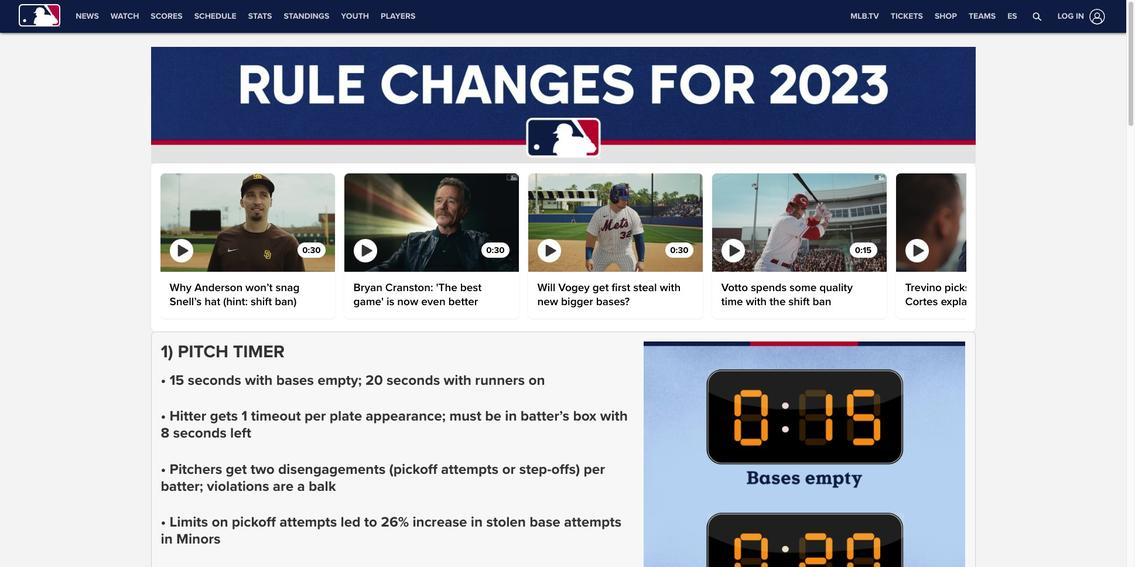 Task type: vqa. For each thing, say whether or not it's contained in the screenshot.
'Attempts'
yes



Task type: describe. For each thing, give the bounding box(es) containing it.
youth
[[341, 11, 369, 21]]

why anderson won't snag snell's hat (hint: shift ban) link
[[170, 281, 325, 309]]

15
[[170, 372, 184, 389]]

0:30 for bryan cranston: 'the best game' is now even better
[[486, 245, 505, 255]]

0 vertical spatial on
[[529, 372, 545, 389]]

shift for won't
[[251, 295, 272, 308]]

empty;
[[318, 372, 362, 389]]

left
[[230, 425, 251, 442]]

minors
[[176, 531, 221, 548]]

0:15
[[855, 245, 872, 255]]

with down timer
[[245, 372, 273, 389]]

shop
[[935, 11, 957, 21]]

to
[[364, 514, 377, 531]]

0 horizontal spatial attempts
[[280, 514, 337, 531]]

violations
[[207, 478, 269, 495]]

bases
[[276, 372, 314, 389]]

the right up
[[989, 281, 1005, 294]]

0:15 link
[[712, 173, 887, 272]]

timeout
[[251, 408, 301, 425]]

0:30 for why anderson won't snag snell's hat (hint: shift ban)
[[302, 245, 321, 255]]

even
[[421, 295, 446, 308]]

seconds inside the • hitter gets 1 timeout per plate appearance; must be in batter's box with 8 seconds left
[[173, 425, 227, 442]]

ban)
[[275, 295, 297, 308]]

0:30 link for won't
[[160, 173, 335, 272]]

led
[[341, 514, 361, 531]]

game'
[[354, 295, 384, 308]]

log in button
[[1051, 6, 1108, 27]]

seconds up appearance;
[[387, 372, 440, 389]]

• for • pitchers get two disengagements (pickoff attempts or step-offs) per batter; violations are a balk
[[161, 461, 166, 478]]

es
[[1008, 11, 1017, 21]]

2 horizontal spatial attempts
[[564, 514, 622, 531]]

(pickoff
[[389, 461, 438, 478]]

shop link
[[929, 0, 963, 33]]

plate
[[330, 408, 362, 425]]

stats
[[248, 11, 272, 21]]

0:30 for will vogey get first steal with new bigger bases?
[[670, 245, 689, 255]]

be
[[485, 408, 501, 425]]

watch link
[[105, 0, 145, 33]]

0:30 link for 'the
[[344, 173, 519, 272]]

gets
[[210, 408, 238, 425]]

trevino
[[905, 281, 942, 294]]

• for • limits on pickoff attempts led to 26% increase in stolen base attempts in minors
[[161, 514, 166, 531]]

• for • 15 seconds with bases empty; 20 seconds with runners on
[[161, 372, 166, 389]]

stats link
[[242, 0, 278, 33]]

up
[[973, 281, 986, 294]]

votto
[[721, 281, 748, 294]]

must
[[449, 408, 481, 425]]

standings link
[[278, 0, 335, 33]]

batter's
[[521, 408, 569, 425]]

1)
[[161, 341, 173, 362]]

the game we all want to see image
[[344, 173, 519, 272]]

players
[[381, 11, 415, 21]]

with inside the • hitter gets 1 timeout per plate appearance; must be in batter's box with 8 seconds left
[[600, 408, 628, 425]]

disengagements
[[278, 461, 386, 478]]

a new man of steal? image
[[528, 173, 703, 272]]

bryan cranston: 'the best game' is now even better link
[[354, 281, 509, 309]]

or
[[502, 461, 516, 478]]

bryan
[[354, 281, 382, 294]]

snell's
[[170, 295, 202, 308]]

now
[[397, 295, 418, 308]]

1) pitch timer
[[161, 341, 285, 362]]

cranston:
[[385, 281, 433, 294]]

scores
[[151, 11, 183, 21]]

timer
[[1003, 295, 1029, 308]]

bases?
[[596, 295, 630, 308]]

ban
[[813, 295, 831, 308]]

the rules changes: yankees image
[[896, 173, 1071, 272]]

offs)
[[551, 461, 580, 478]]

time
[[721, 295, 743, 308]]

will vogey get first steal with new bigger bases?
[[537, 281, 681, 308]]

1
[[242, 408, 247, 425]]

schedule
[[194, 11, 237, 21]]

are
[[273, 478, 294, 495]]

(hint:
[[223, 295, 248, 308]]

bryan cranston: 'the best game' is now even better
[[354, 281, 482, 308]]

in inside dropdown button
[[1076, 11, 1084, 21]]

tickets link
[[885, 0, 929, 33]]

trevino picks up the pace, cortes explains the timer
[[905, 281, 1035, 308]]

base
[[530, 514, 561, 531]]

better
[[448, 295, 478, 308]]

bigger
[[561, 295, 593, 308]]

• pitchers get two disengagements (pickoff attempts or step-offs) per batter; violations are a balk
[[161, 461, 605, 495]]

steal
[[633, 281, 657, 294]]

votto's on board image
[[712, 173, 887, 272]]

get for vogey
[[593, 281, 609, 294]]

new
[[537, 295, 558, 308]]

in left stolen
[[471, 514, 483, 531]]

mlb.tv link
[[845, 0, 885, 33]]



Task type: locate. For each thing, give the bounding box(es) containing it.
8
[[161, 425, 169, 442]]

0 horizontal spatial shift
[[251, 295, 272, 308]]

limits
[[170, 514, 208, 531]]

3 • from the top
[[161, 461, 166, 478]]

2 shift from the left
[[789, 295, 810, 308]]

per
[[305, 408, 326, 425], [584, 461, 605, 478]]

shift for some
[[789, 295, 810, 308]]

0 horizontal spatial 0:30 link
[[160, 173, 335, 272]]

attempts left or
[[441, 461, 499, 478]]

in inside the • hitter gets 1 timeout per plate appearance; must be in batter's box with 8 seconds left
[[505, 408, 517, 425]]

• left 15 in the bottom left of the page
[[161, 372, 166, 389]]

'the
[[436, 281, 457, 294]]

search image
[[1033, 12, 1042, 21]]

in down limits on the left bottom of the page
[[161, 531, 173, 548]]

• limits on pickoff attempts led to 26% increase in stolen base attempts in minors
[[161, 514, 622, 548]]

seconds down hitter
[[173, 425, 227, 442]]

pace,
[[1008, 281, 1035, 294]]

get up bases?
[[593, 281, 609, 294]]

0:30
[[302, 245, 321, 255], [486, 245, 505, 255], [670, 245, 689, 255]]

shift down won't
[[251, 295, 272, 308]]

stolen
[[486, 514, 526, 531]]

pickoff
[[232, 514, 276, 531]]

the
[[989, 281, 1005, 294], [770, 295, 786, 308], [984, 295, 1001, 308]]

log in
[[1058, 11, 1084, 21]]

1 vertical spatial get
[[226, 461, 247, 478]]

2 horizontal spatial 0:30
[[670, 245, 689, 255]]

0 horizontal spatial on
[[212, 514, 228, 531]]

1 0:30 from the left
[[302, 245, 321, 255]]

• hitter gets 1 timeout per plate appearance; must be in batter's box with 8 seconds left
[[161, 408, 628, 442]]

a
[[297, 478, 305, 495]]

pitch
[[178, 341, 229, 362]]

in right log
[[1076, 11, 1084, 21]]

1 horizontal spatial 0:30
[[486, 245, 505, 255]]

won't
[[246, 281, 273, 294]]

best
[[460, 281, 482, 294]]

• up batter;
[[161, 461, 166, 478]]

with inside votto spends some quality time with the shift ban
[[746, 295, 767, 308]]

with up "must"
[[444, 372, 471, 389]]

attempts right base at left
[[564, 514, 622, 531]]

with down "spends"
[[746, 295, 767, 308]]

anderson
[[194, 281, 243, 294]]

1 horizontal spatial attempts
[[441, 461, 499, 478]]

on right "runners"
[[529, 372, 545, 389]]

1 horizontal spatial on
[[529, 372, 545, 389]]

es link
[[1002, 0, 1023, 33]]

0 vertical spatial get
[[593, 281, 609, 294]]

0 horizontal spatial 0:30
[[302, 245, 321, 255]]

get up violations
[[226, 461, 247, 478]]

hat
[[205, 295, 220, 308]]

why
[[170, 281, 192, 294]]

2 horizontal spatial 0:30 link
[[528, 173, 703, 272]]

players link
[[375, 0, 421, 33]]

in
[[1076, 11, 1084, 21], [505, 408, 517, 425], [471, 514, 483, 531], [161, 531, 173, 548]]

picks
[[945, 281, 970, 294]]

mlb.tv
[[851, 11, 879, 21]]

vogey
[[558, 281, 590, 294]]

• inside the • hitter gets 1 timeout per plate appearance; must be in batter's box with 8 seconds left
[[161, 408, 166, 425]]

with right box
[[600, 408, 628, 425]]

teams
[[969, 11, 996, 21]]

runners
[[475, 372, 525, 389]]

1 shift from the left
[[251, 295, 272, 308]]

balk
[[309, 478, 336, 495]]

• inside • limits on pickoff attempts led to 26% increase in stolen base attempts in minors
[[161, 514, 166, 531]]

schedule link
[[188, 0, 242, 33]]

the down up
[[984, 295, 1001, 308]]

seconds down 1) pitch timer
[[188, 372, 241, 389]]

• up 8
[[161, 408, 166, 425]]

0 horizontal spatial per
[[305, 408, 326, 425]]

box
[[573, 408, 597, 425]]

• inside • pitchers get two disengagements (pickoff attempts or step-offs) per batter; violations are a balk
[[161, 461, 166, 478]]

tickets
[[891, 11, 923, 21]]

watch
[[111, 11, 139, 21]]

major league baseball image
[[19, 4, 60, 27]]

2 0:30 link from the left
[[344, 173, 519, 272]]

26%
[[381, 514, 409, 531]]

• for • hitter gets 1 timeout per plate appearance; must be in batter's box with 8 seconds left
[[161, 408, 166, 425]]

attempts down a
[[280, 514, 337, 531]]

seconds
[[188, 372, 241, 389], [387, 372, 440, 389], [173, 425, 227, 442]]

1 0:30 link from the left
[[160, 173, 335, 272]]

with
[[660, 281, 681, 294], [746, 295, 767, 308], [245, 372, 273, 389], [444, 372, 471, 389], [600, 408, 628, 425]]

3 0:30 from the left
[[670, 245, 689, 255]]

in right be
[[505, 408, 517, 425]]

get inside will vogey get first steal with new bigger bases?
[[593, 281, 609, 294]]

shift inside 'why anderson won't snag snell's hat (hint: shift ban)'
[[251, 295, 272, 308]]

0:30 link for get
[[528, 173, 703, 272]]

attempts
[[441, 461, 499, 478], [280, 514, 337, 531], [564, 514, 622, 531]]

on inside • limits on pickoff attempts led to 26% increase in stolen base attempts in minors
[[212, 514, 228, 531]]

teams link
[[963, 0, 1002, 33]]

1 • from the top
[[161, 372, 166, 389]]

the down "spends"
[[770, 295, 786, 308]]

will
[[537, 281, 556, 294]]

explains
[[941, 295, 982, 308]]

first
[[612, 281, 631, 294]]

1 horizontal spatial shift
[[789, 295, 810, 308]]

votto spends some quality time with the shift ban link
[[721, 281, 877, 309]]

on up minors
[[212, 514, 228, 531]]

hitter
[[170, 408, 206, 425]]

news link
[[70, 0, 105, 33]]

per inside • pitchers get two disengagements (pickoff attempts or step-offs) per batter; violations are a balk
[[584, 461, 605, 478]]

timer
[[233, 341, 285, 362]]

standings
[[284, 11, 329, 21]]

per right offs)
[[584, 461, 605, 478]]

2 0:30 from the left
[[486, 245, 505, 255]]

pitchers
[[170, 461, 222, 478]]

why anderson won't snag snell's hat (hint: shift ban)
[[170, 281, 300, 308]]

1 vertical spatial per
[[584, 461, 605, 478]]

get inside • pitchers get two disengagements (pickoff attempts or step-offs) per batter; violations are a balk
[[226, 461, 247, 478]]

per left plate on the bottom left of the page
[[305, 408, 326, 425]]

batter;
[[161, 478, 203, 495]]

0 horizontal spatial get
[[226, 461, 247, 478]]

get for pitchers
[[226, 461, 247, 478]]

spends
[[751, 281, 787, 294]]

youth link
[[335, 0, 375, 33]]

on
[[529, 372, 545, 389], [212, 514, 228, 531]]

attempts inside • pitchers get two disengagements (pickoff attempts or step-offs) per batter; violations are a balk
[[441, 461, 499, 478]]

two
[[251, 461, 275, 478]]

get
[[593, 281, 609, 294], [226, 461, 247, 478]]

per inside the • hitter gets 1 timeout per plate appearance; must be in batter's box with 8 seconds left
[[305, 408, 326, 425]]

1 horizontal spatial 0:30 link
[[344, 173, 519, 272]]

2 • from the top
[[161, 408, 166, 425]]

the inside votto spends some quality time with the shift ban
[[770, 295, 786, 308]]

trevino picks up the pace, cortes explains the timer link
[[905, 281, 1061, 309]]

increase
[[413, 514, 467, 531]]

3 0:30 link from the left
[[528, 173, 703, 272]]

4 • from the top
[[161, 514, 166, 531]]

top navigation element
[[0, 0, 1126, 33]]

1 vertical spatial on
[[212, 514, 228, 531]]

1 horizontal spatial get
[[593, 281, 609, 294]]

0 vertical spatial per
[[305, 408, 326, 425]]

shift down 'some'
[[789, 295, 810, 308]]

quality
[[820, 281, 853, 294]]

hats off to new shift rule image
[[160, 173, 335, 272]]

snag
[[276, 281, 300, 294]]

1 horizontal spatial per
[[584, 461, 605, 478]]

scores link
[[145, 0, 188, 33]]

tertiary navigation element
[[845, 0, 1023, 33]]

secondary navigation element
[[70, 0, 421, 33]]

appearance;
[[366, 408, 446, 425]]

cortes
[[905, 295, 938, 308]]

with right steal
[[660, 281, 681, 294]]

• left limits on the left bottom of the page
[[161, 514, 166, 531]]

will vogey get first steal with new bigger bases? link
[[537, 281, 693, 309]]

shift inside votto spends some quality time with the shift ban
[[789, 295, 810, 308]]

news
[[76, 11, 99, 21]]

with inside will vogey get first steal with new bigger bases?
[[660, 281, 681, 294]]

votto spends some quality time with the shift ban
[[721, 281, 853, 308]]



